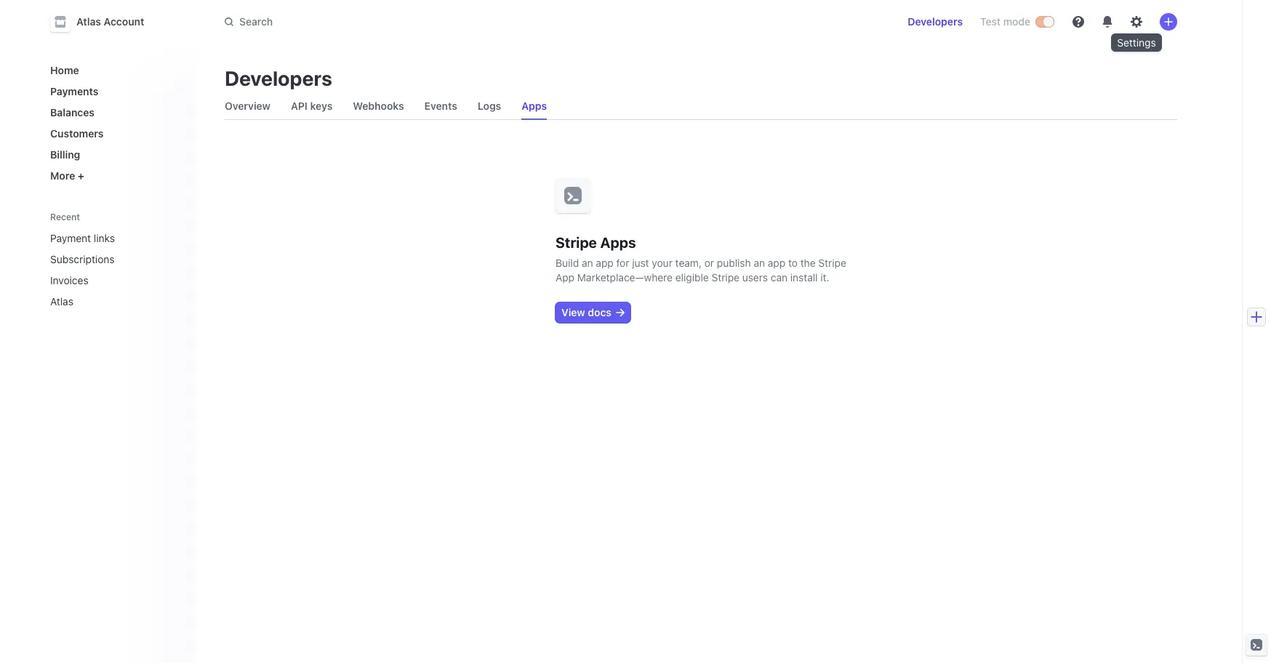 Task type: describe. For each thing, give the bounding box(es) containing it.
api keys
[[291, 100, 333, 112]]

docs
[[588, 306, 612, 319]]

payment
[[50, 232, 91, 244]]

1 app from the left
[[596, 257, 614, 269]]

0 horizontal spatial developers
[[225, 66, 332, 90]]

view
[[562, 306, 585, 319]]

0 vertical spatial stripe
[[556, 234, 597, 251]]

account
[[104, 15, 144, 28]]

atlas for atlas
[[50, 295, 73, 308]]

stripe apps build an app for just your team, or publish an app to the stripe app marketplace—where eligible stripe users can install it.
[[556, 234, 847, 284]]

more +
[[50, 170, 84, 182]]

test
[[981, 15, 1001, 28]]

for
[[617, 257, 630, 269]]

api
[[291, 100, 308, 112]]

subscriptions
[[50, 253, 115, 266]]

recent navigation links element
[[36, 205, 196, 314]]

more
[[50, 170, 75, 182]]

customers link
[[44, 121, 184, 146]]

help image
[[1073, 16, 1085, 28]]

2 an from the left
[[754, 257, 765, 269]]

2 horizontal spatial stripe
[[819, 257, 847, 269]]

billing
[[50, 148, 80, 161]]

atlas account button
[[50, 12, 159, 32]]

events
[[425, 100, 458, 112]]

apps link
[[516, 96, 553, 116]]

developers link
[[902, 10, 969, 33]]

atlas for atlas account
[[76, 15, 101, 28]]

build
[[556, 257, 579, 269]]

payment links link
[[44, 226, 164, 250]]

recent
[[50, 212, 80, 223]]

apps inside stripe apps build an app for just your team, or publish an app to the stripe app marketplace—where eligible stripe users can install it.
[[600, 234, 636, 251]]

the
[[801, 257, 816, 269]]

your
[[652, 257, 673, 269]]

payments
[[50, 85, 98, 97]]

core navigation links element
[[44, 58, 184, 188]]

subscriptions link
[[44, 247, 164, 271]]

Search text field
[[216, 8, 626, 35]]



Task type: vqa. For each thing, say whether or not it's contained in the screenshot.
the left €0.00 EUR
no



Task type: locate. For each thing, give the bounding box(es) containing it.
atlas left account
[[76, 15, 101, 28]]

apps
[[522, 100, 547, 112], [600, 234, 636, 251]]

just
[[632, 257, 649, 269]]

0 horizontal spatial apps
[[522, 100, 547, 112]]

apps inside 'apps' "link"
[[522, 100, 547, 112]]

2 app from the left
[[768, 257, 786, 269]]

2 vertical spatial stripe
[[712, 271, 740, 284]]

home link
[[44, 58, 184, 82]]

1 vertical spatial developers
[[225, 66, 332, 90]]

recent element
[[36, 226, 196, 314]]

atlas inside 'recent' element
[[50, 295, 73, 308]]

0 vertical spatial atlas
[[76, 15, 101, 28]]

Search search field
[[216, 8, 626, 35]]

1 horizontal spatial stripe
[[712, 271, 740, 284]]

settings tooltip
[[1112, 33, 1162, 52]]

atlas
[[76, 15, 101, 28], [50, 295, 73, 308]]

atlas inside button
[[76, 15, 101, 28]]

0 horizontal spatial app
[[596, 257, 614, 269]]

tab list containing overview
[[219, 93, 1178, 120]]

to
[[789, 257, 798, 269]]

developers up the api
[[225, 66, 332, 90]]

0 horizontal spatial atlas
[[50, 295, 73, 308]]

stripe down publish
[[712, 271, 740, 284]]

stripe up it.
[[819, 257, 847, 269]]

0 vertical spatial apps
[[522, 100, 547, 112]]

apps up the for
[[600, 234, 636, 251]]

1 vertical spatial apps
[[600, 234, 636, 251]]

developers left test
[[908, 15, 963, 28]]

users
[[743, 271, 768, 284]]

settings image
[[1131, 16, 1143, 28]]

an right the build
[[582, 257, 593, 269]]

view docs link
[[556, 303, 631, 323]]

eligible
[[676, 271, 709, 284]]

1 horizontal spatial atlas
[[76, 15, 101, 28]]

tab list
[[219, 93, 1178, 120]]

+
[[78, 170, 84, 182]]

atlas down the invoices
[[50, 295, 73, 308]]

balances link
[[44, 100, 184, 124]]

links
[[94, 232, 115, 244]]

1 horizontal spatial an
[[754, 257, 765, 269]]

home
[[50, 64, 79, 76]]

publish
[[717, 257, 751, 269]]

developers
[[908, 15, 963, 28], [225, 66, 332, 90]]

logs
[[478, 100, 501, 112]]

team,
[[676, 257, 702, 269]]

webhooks link
[[347, 96, 410, 116]]

settings
[[1118, 36, 1157, 48]]

webhooks
[[353, 100, 404, 112]]

payments link
[[44, 79, 184, 103]]

search
[[239, 15, 273, 28]]

invoices
[[50, 274, 89, 287]]

customers
[[50, 127, 104, 140]]

1 horizontal spatial apps
[[600, 234, 636, 251]]

0 horizontal spatial an
[[582, 257, 593, 269]]

an
[[582, 257, 593, 269], [754, 257, 765, 269]]

an up users
[[754, 257, 765, 269]]

stripe
[[556, 234, 597, 251], [819, 257, 847, 269], [712, 271, 740, 284]]

install
[[791, 271, 818, 284]]

overview link
[[219, 96, 276, 116]]

1 an from the left
[[582, 257, 593, 269]]

0 horizontal spatial stripe
[[556, 234, 597, 251]]

keys
[[310, 100, 333, 112]]

billing link
[[44, 143, 184, 167]]

overview
[[225, 100, 271, 112]]

logs link
[[472, 96, 507, 116]]

test mode
[[981, 15, 1031, 28]]

payment links
[[50, 232, 115, 244]]

apps right logs
[[522, 100, 547, 112]]

view docs
[[562, 306, 612, 319]]

0 vertical spatial developers
[[908, 15, 963, 28]]

1 horizontal spatial app
[[768, 257, 786, 269]]

it.
[[821, 271, 830, 284]]

atlas link
[[44, 290, 164, 314]]

1 vertical spatial atlas
[[50, 295, 73, 308]]

can
[[771, 271, 788, 284]]

app
[[556, 271, 575, 284]]

1 vertical spatial stripe
[[819, 257, 847, 269]]

balances
[[50, 106, 95, 119]]

1 horizontal spatial developers
[[908, 15, 963, 28]]

stripe up the build
[[556, 234, 597, 251]]

api keys link
[[285, 96, 338, 116]]

app
[[596, 257, 614, 269], [768, 257, 786, 269]]

app left the for
[[596, 257, 614, 269]]

app up can
[[768, 257, 786, 269]]

or
[[705, 257, 714, 269]]

events link
[[419, 96, 463, 116]]

marketplace—where
[[578, 271, 673, 284]]

invoices link
[[44, 268, 164, 292]]

atlas account
[[76, 15, 144, 28]]

mode
[[1004, 15, 1031, 28]]



